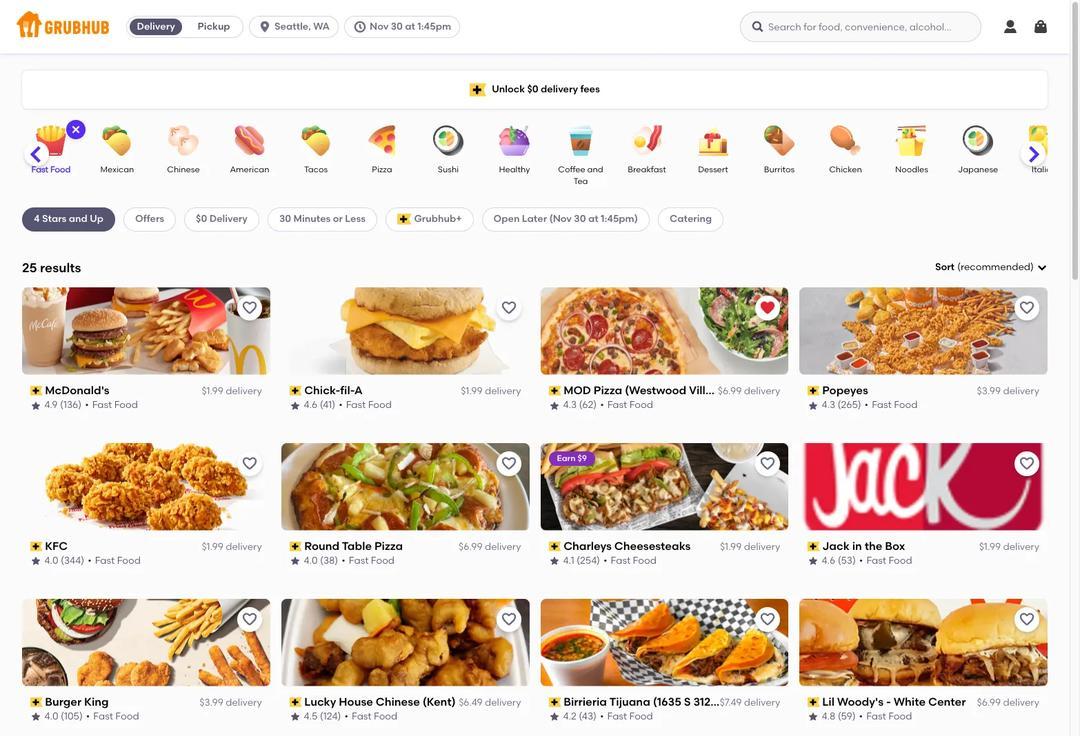 Task type: vqa. For each thing, say whether or not it's contained in the screenshot.
4.9
yes



Task type: describe. For each thing, give the bounding box(es) containing it.
popeyes logo image
[[800, 287, 1048, 375]]

subscription pass image for mcdonald's
[[30, 386, 43, 396]]

4
[[34, 213, 40, 225]]

seattle, wa
[[275, 21, 330, 32]]

star icon image for lil woody's - white center
[[808, 712, 819, 723]]

earn $9
[[557, 454, 587, 463]]

kfc logo image
[[22, 443, 270, 531]]

save this restaurant button for lil woody's - white center
[[1015, 607, 1039, 632]]

burritos
[[764, 165, 795, 175]]

village)
[[689, 384, 731, 397]]

subscription pass image for charleys cheesesteaks
[[549, 542, 561, 552]]

1 horizontal spatial chinese
[[376, 696, 420, 709]]

• fast food for birrieria tijuana (1635 s 312th st)
[[600, 711, 653, 723]]

4.5 (124)
[[304, 711, 341, 723]]

round table pizza logo image
[[281, 443, 529, 531]]

$6.99 delivery for round table pizza
[[459, 541, 521, 553]]

food for burger
[[116, 711, 139, 723]]

food for round
[[371, 555, 395, 567]]

lil woody's - white center
[[823, 696, 967, 709]]

4.3 (62)
[[563, 400, 597, 411]]

breakfast
[[628, 165, 666, 175]]

up
[[90, 213, 104, 225]]

25
[[22, 260, 37, 276]]

• fast food for round table pizza
[[342, 555, 395, 567]]

noodles image
[[888, 126, 936, 156]]

king
[[84, 696, 109, 709]]

healthy image
[[490, 126, 539, 156]]

burger king
[[45, 696, 109, 709]]

$6.99 delivery for lil woody's - white center
[[977, 697, 1039, 709]]

kfc
[[45, 540, 68, 553]]

• fast food for mod pizza (westwood village)
[[600, 400, 653, 411]]

subscription pass image for mod pizza (westwood village)
[[549, 386, 561, 396]]

wa
[[313, 21, 330, 32]]

american image
[[226, 126, 274, 156]]

fil-
[[340, 384, 355, 397]]

chicken
[[829, 165, 862, 175]]

earn
[[557, 454, 576, 463]]

delivery inside button
[[137, 21, 175, 32]]

delivery for house
[[485, 697, 521, 709]]

star icon image for jack in the box
[[808, 556, 819, 567]]

in
[[853, 540, 863, 553]]

4.3 (265)
[[822, 400, 862, 411]]

grubhub+
[[414, 213, 462, 225]]

(124)
[[320, 711, 341, 723]]

star icon image for mcdonald's
[[30, 400, 41, 411]]

)
[[1031, 261, 1034, 273]]

fast for jack
[[867, 555, 887, 567]]

save this restaurant button for popeyes
[[1015, 296, 1039, 321]]

$1.99 for chick-fil-a
[[461, 386, 483, 397]]

catering
[[670, 213, 712, 225]]

$1.99 for charleys cheesesteaks
[[720, 541, 742, 553]]

birrieria tijuana (1635 s 312th st)
[[564, 696, 740, 709]]

coffee and tea
[[558, 165, 603, 187]]

4.8
[[822, 711, 836, 723]]

• fast food for burger king
[[86, 711, 139, 723]]

italian image
[[1020, 126, 1068, 156]]

4.0 (38)
[[304, 555, 338, 567]]

0 vertical spatial $0
[[527, 83, 538, 95]]

1 vertical spatial and
[[69, 213, 87, 225]]

mod pizza (westwood village) logo image
[[540, 287, 789, 375]]

breakfast image
[[623, 126, 671, 156]]

at inside button
[[405, 21, 415, 32]]

4.8 (59)
[[822, 711, 856, 723]]

$3.99 delivery for popeyes
[[977, 386, 1039, 397]]

4.6 (53)
[[822, 555, 856, 567]]

subscription pass image for jack in the box
[[808, 542, 820, 552]]

saved restaurant button
[[755, 296, 780, 321]]

unlock $0 delivery fees
[[492, 83, 600, 95]]

save this restaurant image for jack in the box
[[1019, 456, 1035, 472]]

fast right (344) on the bottom left
[[95, 555, 115, 567]]

chick-fil-a
[[304, 384, 363, 397]]

0 vertical spatial pizza
[[372, 165, 392, 175]]

minutes
[[294, 213, 331, 225]]

• fast food for popeyes
[[865, 400, 918, 411]]

(136)
[[60, 400, 82, 411]]

• fast food for kfc
[[88, 555, 141, 567]]

tacos
[[304, 165, 328, 175]]

center
[[929, 696, 967, 709]]

$1.99 for jack in the box
[[979, 541, 1001, 553]]

fast for burger
[[94, 711, 113, 723]]

grubhub plus flag logo image for grubhub+
[[397, 214, 411, 225]]

$1.99 for kfc
[[202, 541, 223, 553]]

$1.99 delivery for kfc
[[202, 541, 262, 553]]

0 horizontal spatial chinese
[[167, 165, 200, 175]]

nov 30 at 1:45pm
[[370, 21, 451, 32]]

4.2
[[563, 711, 577, 723]]

results
[[40, 260, 81, 276]]

food for jack
[[889, 555, 913, 567]]

svg image inside nov 30 at 1:45pm button
[[353, 20, 367, 34]]

• for lil woody's - white center
[[860, 711, 864, 723]]

4.0 for kfc
[[45, 555, 59, 567]]

4.0 (344)
[[45, 555, 85, 567]]

round
[[304, 540, 340, 553]]

(westwood
[[625, 384, 687, 397]]

charleys cheesesteaks
[[564, 540, 691, 553]]

burritos image
[[755, 126, 804, 156]]

save this restaurant image for burger king
[[241, 612, 258, 628]]

later
[[522, 213, 547, 225]]

main navigation navigation
[[0, 0, 1070, 54]]

food right (265)
[[895, 400, 918, 411]]

fast for mod
[[607, 400, 627, 411]]

sushi image
[[424, 126, 472, 156]]

save this restaurant button for jack in the box
[[1015, 452, 1039, 476]]

save this restaurant image for mcdonald's
[[241, 300, 258, 316]]

delivery for cheesesteaks
[[744, 541, 780, 553]]

fast for birrieria
[[607, 711, 627, 723]]

fees
[[580, 83, 600, 95]]

$1.99 delivery for charleys cheesesteaks
[[720, 541, 780, 553]]

popeyes
[[823, 384, 869, 397]]

• for round table pizza
[[342, 555, 346, 567]]

mexican
[[100, 165, 134, 175]]

-
[[887, 696, 892, 709]]

charleys cheesesteaks logo image
[[540, 443, 789, 531]]

• for popeyes
[[865, 400, 869, 411]]

cheesesteaks
[[614, 540, 691, 553]]

fast food
[[31, 165, 71, 175]]

$6.49
[[459, 697, 483, 709]]

4.3 for popeyes
[[822, 400, 836, 411]]

• for charleys cheesesteaks
[[604, 555, 607, 567]]

(53)
[[838, 555, 856, 567]]

star icon image for mod pizza (westwood village)
[[549, 400, 560, 411]]

$6.99 for round table pizza
[[459, 541, 483, 553]]

italian
[[1032, 165, 1057, 175]]

subscription pass image for birrieria tijuana (1635 s 312th st)
[[549, 698, 561, 708]]

lucky house chinese (kent)
[[304, 696, 456, 709]]

save this restaurant button for kfc
[[237, 452, 262, 476]]

$3.99 for burger king
[[200, 697, 223, 709]]

312th
[[693, 696, 722, 709]]

lil
[[823, 696, 835, 709]]

coffee and tea image
[[557, 126, 605, 156]]

save this restaurant image for round table pizza
[[500, 456, 517, 472]]

round table pizza
[[304, 540, 403, 553]]

0 horizontal spatial 30
[[279, 213, 291, 225]]

30 inside button
[[391, 21, 403, 32]]

$6.99 for lil woody's - white center
[[977, 697, 1001, 709]]

(kent)
[[423, 696, 456, 709]]

chick-fil-a logo image
[[281, 287, 529, 375]]

• for mod pizza (westwood village)
[[600, 400, 604, 411]]

(38)
[[320, 555, 338, 567]]

fast food image
[[27, 126, 75, 156]]

mod
[[564, 384, 591, 397]]

1 horizontal spatial svg image
[[751, 20, 765, 34]]

30 minutes or less
[[279, 213, 366, 225]]

house
[[339, 696, 373, 709]]

4.6 for chick-fil-a
[[304, 400, 318, 411]]

noodles
[[895, 165, 928, 175]]

delivery for table
[[485, 541, 521, 553]]

(41)
[[320, 400, 335, 411]]

4.3 for mod pizza (westwood village)
[[563, 400, 577, 411]]

subscription pass image for burger king
[[30, 698, 43, 708]]

jack
[[823, 540, 850, 553]]

4.5
[[304, 711, 318, 723]]

tijuana
[[609, 696, 650, 709]]

food right (344) on the bottom left
[[117, 555, 141, 567]]

charleys
[[564, 540, 612, 553]]

$0 delivery
[[196, 213, 248, 225]]

burger
[[45, 696, 82, 709]]

delivery button
[[127, 16, 185, 38]]

• fast food for charleys cheesesteaks
[[604, 555, 657, 567]]

food for lucky
[[374, 711, 398, 723]]

save this restaurant button for mcdonald's
[[237, 296, 262, 321]]



Task type: locate. For each thing, give the bounding box(es) containing it.
pickup button
[[185, 16, 243, 38]]

• fast food down charleys cheesesteaks
[[604, 555, 657, 567]]

delivery down the american
[[209, 213, 248, 225]]

• right (38)
[[342, 555, 346, 567]]

4.0 for round table pizza
[[304, 555, 318, 567]]

mexican image
[[93, 126, 141, 156]]

save this restaurant button for birrieria tijuana (1635 s 312th st)
[[755, 607, 780, 632]]

$6.99 delivery for mod pizza (westwood village)
[[718, 386, 780, 397]]

• right (254)
[[604, 555, 607, 567]]

0 horizontal spatial 4.3
[[563, 400, 577, 411]]

0 vertical spatial grubhub plus flag logo image
[[470, 83, 486, 96]]

4.9 (136)
[[45, 400, 82, 411]]

healthy
[[499, 165, 530, 175]]

star icon image for popeyes
[[808, 400, 819, 411]]

american
[[230, 165, 269, 175]]

$9
[[578, 454, 587, 463]]

star icon image left 4.0 (105)
[[30, 712, 41, 723]]

(344)
[[61, 555, 85, 567]]

food for birrieria
[[629, 711, 653, 723]]

st)
[[724, 696, 740, 709]]

(265)
[[838, 400, 862, 411]]

sushi
[[438, 165, 459, 175]]

• right (53)
[[860, 555, 864, 567]]

and inside coffee and tea
[[587, 165, 603, 175]]

food down box
[[889, 555, 913, 567]]

mcdonald's
[[45, 384, 110, 397]]

subscription pass image
[[549, 386, 561, 396], [808, 386, 820, 396], [290, 542, 302, 552], [549, 542, 561, 552], [808, 542, 820, 552], [808, 698, 820, 708]]

0 horizontal spatial and
[[69, 213, 87, 225]]

1:45pm)
[[601, 213, 638, 225]]

• right (265)
[[865, 400, 869, 411]]

4.3 down mod
[[563, 400, 577, 411]]

pizza image
[[358, 126, 406, 156]]

japanese image
[[954, 126, 1002, 156]]

$3.99 delivery for burger king
[[200, 697, 262, 709]]

0 vertical spatial $3.99 delivery
[[977, 386, 1039, 397]]

none field containing sort
[[935, 261, 1048, 275]]

30 left minutes at the top of page
[[279, 213, 291, 225]]

• right (136)
[[85, 400, 89, 411]]

pizza down pizza 'image'
[[372, 165, 392, 175]]

delivery for fil-
[[485, 386, 521, 397]]

(62)
[[579, 400, 597, 411]]

delivery for in
[[1003, 541, 1039, 553]]

0 horizontal spatial $6.99 delivery
[[459, 541, 521, 553]]

star icon image left 4.1 in the bottom right of the page
[[549, 556, 560, 567]]

4.6 left (41)
[[304, 400, 318, 411]]

$6.99
[[718, 386, 742, 397], [459, 541, 483, 553], [977, 697, 1001, 709]]

subscription pass image for popeyes
[[808, 386, 820, 396]]

1 horizontal spatial $6.99 delivery
[[718, 386, 780, 397]]

less
[[345, 213, 366, 225]]

1 vertical spatial pizza
[[594, 384, 622, 397]]

1 horizontal spatial 30
[[391, 21, 403, 32]]

1:45pm
[[418, 21, 451, 32]]

svg image
[[353, 20, 367, 34], [751, 20, 765, 34], [1037, 262, 1048, 273]]

fast for round
[[349, 555, 369, 567]]

4.0 for burger king
[[45, 711, 59, 723]]

grubhub plus flag logo image for unlock $0 delivery fees
[[470, 83, 486, 96]]

save this restaurant button for lucky house chinese (kent)
[[496, 607, 521, 632]]

4.0 down kfc
[[45, 555, 59, 567]]

0 vertical spatial $6.99
[[718, 386, 742, 397]]

fast for charleys
[[611, 555, 631, 567]]

delivery for king
[[226, 697, 262, 709]]

food right (105)
[[116, 711, 139, 723]]

• right (41)
[[339, 400, 343, 411]]

subscription pass image left mod
[[549, 386, 561, 396]]

chinese left (kent)
[[376, 696, 420, 709]]

0 horizontal spatial $3.99
[[200, 697, 223, 709]]

• fast food for lil woody's - white center
[[860, 711, 913, 723]]

4.0 down burger
[[45, 711, 59, 723]]

0 horizontal spatial at
[[405, 21, 415, 32]]

1 vertical spatial $3.99
[[200, 697, 223, 709]]

subscription pass image left charleys
[[549, 542, 561, 552]]

(254)
[[577, 555, 600, 567]]

1 4.3 from the left
[[563, 400, 577, 411]]

fast down fast food image
[[31, 165, 48, 175]]

subscription pass image
[[30, 386, 43, 396], [290, 386, 302, 396], [30, 542, 43, 552], [30, 698, 43, 708], [290, 698, 302, 708], [549, 698, 561, 708]]

1 horizontal spatial and
[[587, 165, 603, 175]]

s
[[684, 696, 691, 709]]

dessert image
[[689, 126, 737, 156]]

1 horizontal spatial at
[[588, 213, 598, 225]]

delivery for woody's
[[1003, 697, 1039, 709]]

• fast food down -
[[860, 711, 913, 723]]

fast down table
[[349, 555, 369, 567]]

1 vertical spatial 4.6
[[822, 555, 836, 567]]

1 vertical spatial grubhub plus flag logo image
[[397, 214, 411, 225]]

star icon image for kfc
[[30, 556, 41, 567]]

2 horizontal spatial $6.99
[[977, 697, 1001, 709]]

fast right (62) at the right
[[607, 400, 627, 411]]

seattle, wa button
[[249, 16, 344, 38]]

• fast food right (344) on the bottom left
[[88, 555, 141, 567]]

1 horizontal spatial 4.6
[[822, 555, 836, 567]]

4.1 (254)
[[563, 555, 600, 567]]

4 stars and up
[[34, 213, 104, 225]]

4.3 left (265)
[[822, 400, 836, 411]]

• right (62) at the right
[[600, 400, 604, 411]]

save this restaurant button
[[237, 296, 262, 321], [496, 296, 521, 321], [1015, 296, 1039, 321], [237, 452, 262, 476], [496, 452, 521, 476], [755, 452, 780, 476], [1015, 452, 1039, 476], [237, 607, 262, 632], [496, 607, 521, 632], [755, 607, 780, 632], [1015, 607, 1039, 632]]

4.6
[[304, 400, 318, 411], [822, 555, 836, 567]]

2 horizontal spatial svg image
[[1037, 262, 1048, 273]]

nov 30 at 1:45pm button
[[344, 16, 466, 38]]

delivery
[[137, 21, 175, 32], [209, 213, 248, 225]]

white
[[894, 696, 926, 709]]

lucky house chinese (kent) logo image
[[281, 599, 529, 687]]

• fast food for jack in the box
[[860, 555, 913, 567]]

star icon image left 4.3 (62)
[[549, 400, 560, 411]]

star icon image
[[30, 400, 41, 411], [290, 400, 301, 411], [549, 400, 560, 411], [808, 400, 819, 411], [30, 556, 41, 567], [290, 556, 301, 567], [549, 556, 560, 567], [808, 556, 819, 567], [30, 712, 41, 723], [290, 712, 301, 723], [549, 712, 560, 723], [808, 712, 819, 723]]

• right (105)
[[86, 711, 90, 723]]

chicken image
[[822, 126, 870, 156]]

2 vertical spatial pizza
[[375, 540, 403, 553]]

and
[[587, 165, 603, 175], [69, 213, 87, 225]]

svg image inside seattle, wa button
[[258, 20, 272, 34]]

and up tea
[[587, 165, 603, 175]]

2 horizontal spatial 30
[[574, 213, 586, 225]]

pizza
[[372, 165, 392, 175], [594, 384, 622, 397], [375, 540, 403, 553]]

jack in the box logo image
[[800, 443, 1048, 531]]

1 horizontal spatial $0
[[527, 83, 538, 95]]

$6.49 delivery
[[459, 697, 521, 709]]

0 horizontal spatial svg image
[[353, 20, 367, 34]]

1 horizontal spatial delivery
[[209, 213, 248, 225]]

saved restaurant image
[[760, 300, 776, 316]]

$7.49
[[720, 697, 742, 709]]

the
[[865, 540, 883, 553]]

food right (136)
[[115, 400, 138, 411]]

• fast food down "mod pizza (westwood village)" in the right of the page
[[600, 400, 653, 411]]

save this restaurant image for lil woody's - white center
[[1019, 612, 1035, 628]]

$1.99 delivery for chick-fil-a
[[461, 386, 521, 397]]

1 vertical spatial delivery
[[209, 213, 248, 225]]

fast down woody's
[[867, 711, 887, 723]]

• fast food down king
[[86, 711, 139, 723]]

food down "mod pizza (westwood village)" in the right of the page
[[630, 400, 653, 411]]

$6.99 for mod pizza (westwood village)
[[718, 386, 742, 397]]

star icon image left 4.5
[[290, 712, 301, 723]]

1 horizontal spatial $3.99
[[977, 386, 1001, 397]]

1 horizontal spatial grubhub plus flag logo image
[[470, 83, 486, 96]]

• fast food for mcdonald's
[[85, 400, 138, 411]]

fast right (265)
[[872, 400, 892, 411]]

$1.99 delivery for jack in the box
[[979, 541, 1039, 553]]

delivery
[[541, 83, 578, 95], [226, 386, 262, 397], [485, 386, 521, 397], [744, 386, 780, 397], [1003, 386, 1039, 397], [226, 541, 262, 553], [485, 541, 521, 553], [744, 541, 780, 553], [1003, 541, 1039, 553], [226, 697, 262, 709], [485, 697, 521, 709], [744, 697, 780, 709], [1003, 697, 1039, 709]]

food for lil
[[889, 711, 913, 723]]

star icon image for lucky house chinese (kent)
[[290, 712, 301, 723]]

$1.99 for mcdonald's
[[202, 386, 223, 397]]

mcdonald's logo image
[[22, 287, 270, 375]]

save this restaurant image for popeyes
[[1019, 300, 1035, 316]]

chinese
[[167, 165, 200, 175], [376, 696, 420, 709]]

0 horizontal spatial $0
[[196, 213, 207, 225]]

4.6 for jack in the box
[[822, 555, 836, 567]]

food for mod
[[630, 400, 653, 411]]

star icon image left the 4.9
[[30, 400, 41, 411]]

1 vertical spatial at
[[588, 213, 598, 225]]

chinese down chinese image
[[167, 165, 200, 175]]

dessert
[[698, 165, 728, 175]]

4.1
[[563, 555, 574, 567]]

lil woody's - white center logo image
[[800, 599, 1048, 687]]

burger king logo image
[[22, 599, 270, 687]]

• for lucky house chinese (kent)
[[345, 711, 349, 723]]

food right (41)
[[368, 400, 392, 411]]

2 horizontal spatial $6.99 delivery
[[977, 697, 1039, 709]]

save this restaurant image for chick-fil-a
[[500, 300, 517, 316]]

tea
[[574, 177, 588, 187]]

birrieria
[[564, 696, 607, 709]]

(105)
[[61, 711, 83, 723]]

0 horizontal spatial $3.99 delivery
[[200, 697, 262, 709]]

2 vertical spatial $6.99
[[977, 697, 1001, 709]]

birrieria tijuana (1635 s 312th st) logo image
[[540, 599, 789, 687]]

star icon image for birrieria tijuana (1635 s 312th st)
[[549, 712, 560, 723]]

subscription pass image for lucky house chinese (kent)
[[290, 698, 302, 708]]

fast down charleys cheesesteaks
[[611, 555, 631, 567]]

woody's
[[838, 696, 884, 709]]

fast down the a
[[346, 400, 366, 411]]

2 vertical spatial $6.99 delivery
[[977, 697, 1039, 709]]

star icon image left the 4.0 (344)
[[30, 556, 41, 567]]

chinese image
[[159, 126, 208, 156]]

• fast food down the mcdonald's
[[85, 400, 138, 411]]

star icon image left 4.2
[[549, 712, 560, 723]]

fast down the
[[867, 555, 887, 567]]

subscription pass image left "lil"
[[808, 698, 820, 708]]

coffee
[[558, 165, 585, 175]]

30 right (nov
[[574, 213, 586, 225]]

0 horizontal spatial 4.6
[[304, 400, 318, 411]]

$0
[[527, 83, 538, 95], [196, 213, 207, 225]]

$7.49 delivery
[[720, 697, 780, 709]]

0 vertical spatial delivery
[[137, 21, 175, 32]]

0 vertical spatial chinese
[[167, 165, 200, 175]]

Search for food, convenience, alcohol... search field
[[740, 12, 982, 42]]

grubhub plus flag logo image left grubhub+
[[397, 214, 411, 225]]

(1635
[[653, 696, 681, 709]]

grubhub plus flag logo image
[[470, 83, 486, 96], [397, 214, 411, 225]]

star icon image left 4.8
[[808, 712, 819, 723]]

food down fast food image
[[50, 165, 71, 175]]

• fast food right (265)
[[865, 400, 918, 411]]

star icon image left the 4.6 (53)
[[808, 556, 819, 567]]

star icon image for charleys cheesesteaks
[[549, 556, 560, 567]]

star icon image left 4.6 (41)
[[290, 400, 301, 411]]

at left 1:45pm)
[[588, 213, 598, 225]]

• fast food
[[85, 400, 138, 411], [339, 400, 392, 411], [600, 400, 653, 411], [865, 400, 918, 411], [88, 555, 141, 567], [342, 555, 395, 567], [604, 555, 657, 567], [860, 555, 913, 567], [86, 711, 139, 723], [345, 711, 398, 723], [600, 711, 653, 723], [860, 711, 913, 723]]

and left up
[[69, 213, 87, 225]]

• right (43)
[[600, 711, 604, 723]]

0 vertical spatial 4.6
[[304, 400, 318, 411]]

nov
[[370, 21, 389, 32]]

save this restaurant image for lucky house chinese (kent)
[[500, 612, 517, 628]]

star icon image for chick-fil-a
[[290, 400, 301, 411]]

subscription pass image for kfc
[[30, 542, 43, 552]]

• right (344) on the bottom left
[[88, 555, 92, 567]]

• fast food down the a
[[339, 400, 392, 411]]

save this restaurant image
[[241, 456, 258, 472], [1019, 456, 1035, 472], [241, 612, 258, 628], [500, 612, 517, 628], [1019, 612, 1035, 628]]

food down birrieria tijuana (1635 s 312th st)
[[629, 711, 653, 723]]

star icon image left 4.0 (38)
[[290, 556, 301, 567]]

• fast food for chick-fil-a
[[339, 400, 392, 411]]

subscription pass image left chick-
[[290, 386, 302, 396]]

(nov
[[549, 213, 572, 225]]

tacos image
[[292, 126, 340, 156]]

4.6 down jack
[[822, 555, 836, 567]]

delivery for tijuana
[[744, 697, 780, 709]]

• for birrieria tijuana (1635 s 312th st)
[[600, 711, 604, 723]]

1 horizontal spatial $3.99 delivery
[[977, 386, 1039, 397]]

subscription pass image for lil woody's - white center
[[808, 698, 820, 708]]

sort
[[935, 261, 955, 273]]

or
[[333, 213, 343, 225]]

food down lil woody's - white center
[[889, 711, 913, 723]]

4.6 (41)
[[304, 400, 335, 411]]

1 vertical spatial $0
[[196, 213, 207, 225]]

save this restaurant image
[[241, 300, 258, 316], [500, 300, 517, 316], [1019, 300, 1035, 316], [500, 456, 517, 472], [760, 456, 776, 472], [760, 612, 776, 628]]

grubhub plus flag logo image left unlock
[[470, 83, 486, 96]]

0 horizontal spatial delivery
[[137, 21, 175, 32]]

fast
[[31, 165, 48, 175], [93, 400, 112, 411], [346, 400, 366, 411], [607, 400, 627, 411], [872, 400, 892, 411], [95, 555, 115, 567], [349, 555, 369, 567], [611, 555, 631, 567], [867, 555, 887, 567], [94, 711, 113, 723], [352, 711, 372, 723], [607, 711, 627, 723], [867, 711, 887, 723]]

None field
[[935, 261, 1048, 275]]

offers
[[135, 213, 164, 225]]

food for chick-
[[368, 400, 392, 411]]

4.0 left (38)
[[304, 555, 318, 567]]

open
[[494, 213, 520, 225]]

food
[[50, 165, 71, 175], [115, 400, 138, 411], [368, 400, 392, 411], [630, 400, 653, 411], [895, 400, 918, 411], [117, 555, 141, 567], [371, 555, 395, 567], [633, 555, 657, 567], [889, 555, 913, 567], [116, 711, 139, 723], [374, 711, 398, 723], [629, 711, 653, 723], [889, 711, 913, 723]]

2 4.3 from the left
[[822, 400, 836, 411]]

(59)
[[838, 711, 856, 723]]

food down cheesesteaks
[[633, 555, 657, 567]]

4.2 (43)
[[563, 711, 597, 723]]

0 horizontal spatial grubhub plus flag logo image
[[397, 214, 411, 225]]

1 horizontal spatial $6.99
[[718, 386, 742, 397]]

fast for chick-
[[346, 400, 366, 411]]

$3.99 delivery
[[977, 386, 1039, 397], [200, 697, 262, 709]]

• fast food down lucky house chinese (kent)
[[345, 711, 398, 723]]

pizza right table
[[375, 540, 403, 553]]

• right (124)
[[345, 711, 349, 723]]

subscription pass image left popeyes
[[808, 386, 820, 396]]

subscription pass image left kfc
[[30, 542, 43, 552]]

pizza up (62) at the right
[[594, 384, 622, 397]]

star icon image for burger king
[[30, 712, 41, 723]]

• for kfc
[[88, 555, 92, 567]]

svg image
[[1002, 19, 1019, 35], [1033, 19, 1049, 35], [258, 20, 272, 34], [70, 124, 81, 135]]

fast for lil
[[867, 711, 887, 723]]

1 horizontal spatial 4.3
[[822, 400, 836, 411]]

food down table
[[371, 555, 395, 567]]

0 vertical spatial and
[[587, 165, 603, 175]]

4.0
[[45, 555, 59, 567], [304, 555, 318, 567], [45, 711, 59, 723]]

save this restaurant button for burger king
[[237, 607, 262, 632]]

mod pizza (westwood village)
[[564, 384, 731, 397]]

food for charleys
[[633, 555, 657, 567]]

• fast food for lucky house chinese (kent)
[[345, 711, 398, 723]]

• fast food down box
[[860, 555, 913, 567]]

subscription pass image left burger
[[30, 698, 43, 708]]

subscription pass image for chick-fil-a
[[290, 386, 302, 396]]

• fast food down table
[[342, 555, 395, 567]]

1 vertical spatial chinese
[[376, 696, 420, 709]]

subscription pass image left jack
[[808, 542, 820, 552]]

0 horizontal spatial $6.99
[[459, 541, 483, 553]]

0 vertical spatial at
[[405, 21, 415, 32]]

• right (59)
[[860, 711, 864, 723]]

delivery left pickup
[[137, 21, 175, 32]]

$3.99
[[977, 386, 1001, 397], [200, 697, 223, 709]]

save this restaurant image for kfc
[[241, 456, 258, 472]]

1 vertical spatial $6.99
[[459, 541, 483, 553]]

0 vertical spatial $3.99
[[977, 386, 1001, 397]]

fast down tijuana
[[607, 711, 627, 723]]

lucky
[[304, 696, 336, 709]]

fast for lucky
[[352, 711, 372, 723]]

$0 right unlock
[[527, 83, 538, 95]]

$3.99 for popeyes
[[977, 386, 1001, 397]]

japanese
[[958, 165, 998, 175]]

star icon image for round table pizza
[[290, 556, 301, 567]]

(
[[957, 261, 961, 273]]

open later (nov 30 at 1:45pm)
[[494, 213, 638, 225]]

a
[[355, 384, 363, 397]]

1 vertical spatial $6.99 delivery
[[459, 541, 521, 553]]

subscription pass image left lucky on the left bottom of page
[[290, 698, 302, 708]]

$1.99 delivery for mcdonald's
[[202, 386, 262, 397]]

subscription pass image left round on the left bottom
[[290, 542, 302, 552]]

30 right nov
[[391, 21, 403, 32]]

subscription pass image left the mcdonald's
[[30, 386, 43, 396]]

svg image inside field
[[1037, 262, 1048, 273]]

4.9
[[45, 400, 58, 411]]

jack in the box
[[823, 540, 906, 553]]

• for jack in the box
[[860, 555, 864, 567]]

save this restaurant image for birrieria tijuana (1635 s 312th st)
[[760, 612, 776, 628]]

$0 right offers
[[196, 213, 207, 225]]

subscription pass image left birrieria
[[549, 698, 561, 708]]

fast down the mcdonald's
[[93, 400, 112, 411]]

recommended
[[961, 261, 1031, 273]]

• for burger king
[[86, 711, 90, 723]]

at
[[405, 21, 415, 32], [588, 213, 598, 225]]

• fast food down tijuana
[[600, 711, 653, 723]]

fast down king
[[94, 711, 113, 723]]

star icon image left 4.3 (265) at the bottom of page
[[808, 400, 819, 411]]

food down lucky house chinese (kent)
[[374, 711, 398, 723]]

subscription pass image for round table pizza
[[290, 542, 302, 552]]

0 vertical spatial $6.99 delivery
[[718, 386, 780, 397]]

1 vertical spatial $3.99 delivery
[[200, 697, 262, 709]]

at left 1:45pm
[[405, 21, 415, 32]]

fast down house
[[352, 711, 372, 723]]



